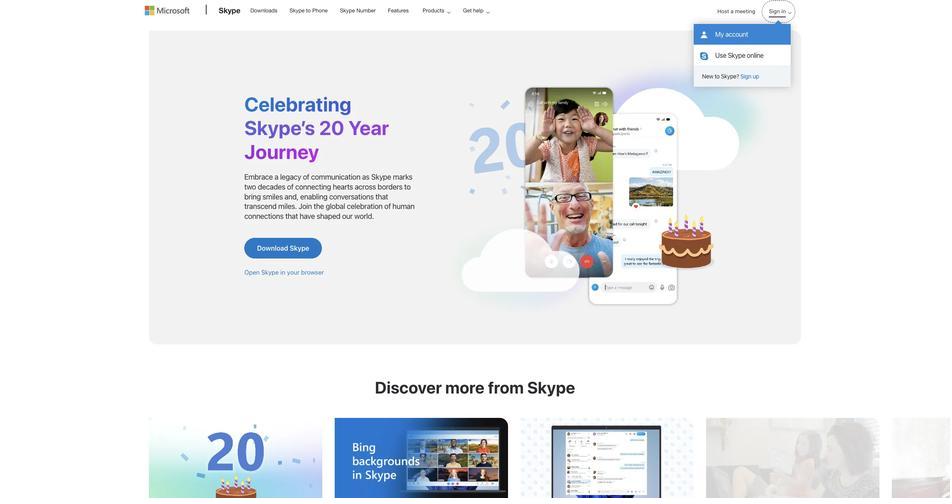 Task type: describe. For each thing, give the bounding box(es) containing it.
host a meeting
[[718, 8, 756, 14]]

borders
[[378, 182, 403, 191]]

features
[[388, 7, 409, 14]]

skype inside "menu"
[[728, 52, 746, 59]]

our
[[342, 212, 353, 221]]

phone
[[313, 7, 328, 14]]

more
[[446, 378, 485, 397]]

sign inside "menu"
[[741, 73, 752, 80]]

to inside embrace a legacy of communication as skype marks two decades of connecting hearts across borders to bring smiles and, enabling conversations that transcend miles. join the global celebration of human connections that have shaped our world.
[[405, 182, 411, 191]]

skype link
[[215, 0, 245, 23]]

from
[[488, 378, 524, 397]]

menu containing my account
[[694, 24, 791, 87]]

discover more from skype
[[375, 378, 576, 397]]

0 vertical spatial that
[[376, 192, 388, 201]]

up
[[753, 73, 760, 80]]

20
[[319, 116, 345, 139]]

great video calling with skype image
[[443, 55, 777, 319]]

open skype in your browser link
[[245, 269, 324, 276]]

to for phone
[[306, 7, 311, 14]]

year
[[349, 116, 389, 139]]

miles.
[[279, 202, 297, 211]]

journey
[[245, 140, 319, 163]]

and,
[[285, 192, 299, 201]]

arrow down image
[[786, 8, 796, 18]]

get help
[[464, 7, 484, 14]]

get
[[464, 7, 472, 14]]

decades
[[258, 182, 286, 191]]

picture of skype logo and cake celebrating 20 years of skype image
[[149, 418, 323, 498]]

1 horizontal spatial of
[[303, 172, 310, 181]]

celebrating
[[245, 92, 352, 116]]

open
[[245, 269, 260, 276]]

0 horizontal spatial that
[[286, 212, 298, 221]]

1 horizontal spatial in
[[782, 8, 787, 14]]

my account
[[716, 31, 749, 38]]

celebrating skype's 20 year journey main content
[[0, 26, 951, 498]]

across
[[355, 182, 376, 191]]

skype to phone link
[[286, 0, 332, 20]]

new
[[703, 73, 714, 80]]

account
[[726, 31, 749, 38]]

features link
[[385, 0, 413, 20]]

online
[[748, 52, 764, 59]]

shaped
[[317, 212, 341, 221]]

bring
[[245, 192, 261, 201]]

picture of skype modern message chat with side bar. image
[[521, 418, 694, 498]]

help
[[474, 7, 484, 14]]

skype inside embrace a legacy of communication as skype marks two decades of connecting hearts across borders to bring smiles and, enabling conversations that transcend miles. join the global celebration of human connections that have shaped our world.
[[372, 172, 392, 181]]

download skype link
[[245, 238, 322, 259]]

world.
[[355, 212, 374, 221]]

in inside main content
[[281, 269, 286, 276]]

enabling
[[300, 192, 328, 201]]

products
[[423, 7, 445, 14]]

host a meeting link
[[711, 1, 763, 22]]

connections
[[245, 212, 284, 221]]



Task type: vqa. For each thing, say whether or not it's contained in the screenshot.
ON
no



Task type: locate. For each thing, give the bounding box(es) containing it.
get help button
[[456, 0, 497, 21]]

in right the meeting
[[782, 8, 787, 14]]

a
[[731, 8, 734, 14], [275, 172, 279, 181]]

microsoft image
[[145, 6, 190, 15]]

downloads link
[[247, 0, 281, 20]]

skype's
[[245, 116, 315, 139]]

sign left 'up'
[[741, 73, 752, 80]]

sign
[[770, 8, 781, 14], [741, 73, 752, 80]]

download
[[257, 245, 288, 252]]

two
[[245, 182, 256, 191]]

of left human
[[385, 202, 391, 211]]

a up decades
[[275, 172, 279, 181]]

skype number
[[340, 7, 376, 14]]

a right the host at right
[[731, 8, 734, 14]]

skype?
[[722, 73, 740, 80]]

smiles
[[263, 192, 283, 201]]

1 vertical spatial in
[[281, 269, 286, 276]]

user image
[[701, 31, 709, 39]]

0 vertical spatial a
[[731, 8, 734, 14]]

skype image
[[701, 52, 709, 60]]

sign in link
[[763, 1, 796, 22]]

a for embrace
[[275, 172, 279, 181]]

marks
[[393, 172, 413, 181]]

0 vertical spatial of
[[303, 172, 310, 181]]

in
[[782, 8, 787, 14], [281, 269, 286, 276]]

embrace
[[245, 172, 273, 181]]

sign in
[[770, 8, 787, 14]]

conversations
[[329, 192, 374, 201]]

celebration
[[347, 202, 383, 211]]

1 horizontal spatial sign
[[770, 8, 781, 14]]

to left phone
[[306, 7, 311, 14]]

human
[[393, 202, 415, 211]]

a inside embrace a legacy of communication as skype marks two decades of connecting hearts across borders to bring smiles and, enabling conversations that transcend miles. join the global celebration of human connections that have shaped our world.
[[275, 172, 279, 181]]

menu bar containing my account
[[145, 1, 806, 87]]

a for host
[[731, 8, 734, 14]]

number
[[357, 7, 376, 14]]

use skype online
[[716, 52, 764, 59]]

celebrating skype's 20 year journey
[[245, 92, 389, 163]]

2 vertical spatial to
[[405, 182, 411, 191]]

host
[[718, 8, 730, 14]]

discover
[[375, 378, 442, 397]]

communication
[[311, 172, 361, 181]]

as
[[362, 172, 370, 181]]

that
[[376, 192, 388, 201], [286, 212, 298, 221]]

new to skype? sign up
[[703, 73, 760, 80]]

skype to phone
[[290, 7, 328, 14]]

the
[[314, 202, 324, 211]]

meeting
[[736, 8, 756, 14]]

embrace a legacy of communication as skype marks two decades of connecting hearts across borders to bring smiles and, enabling conversations that transcend miles. join the global celebration of human connections that have shaped our world.
[[245, 172, 415, 221]]

1 vertical spatial of
[[287, 182, 294, 191]]

downloads
[[251, 7, 278, 14]]

0 horizontal spatial to
[[306, 7, 311, 14]]

to
[[306, 7, 311, 14], [715, 73, 720, 80], [405, 182, 411, 191]]

1 vertical spatial to
[[715, 73, 720, 80]]

legacy
[[280, 172, 301, 181]]

browser
[[301, 269, 324, 276]]

2 horizontal spatial to
[[715, 73, 720, 80]]

1 horizontal spatial that
[[376, 192, 388, 201]]

hearts
[[333, 182, 353, 191]]

to for skype?
[[715, 73, 720, 80]]

0 vertical spatial to
[[306, 7, 311, 14]]

0 horizontal spatial of
[[287, 182, 294, 191]]

0 horizontal spatial sign
[[741, 73, 752, 80]]

picture of skype light stage call in progress with bing backgrounds and text bing backgrounds in skype. image
[[335, 418, 509, 498]]

a inside menu bar
[[731, 8, 734, 14]]

that down miles.
[[286, 212, 298, 221]]

menu bar
[[145, 1, 806, 87]]

of up connecting
[[303, 172, 310, 181]]

join
[[299, 202, 312, 211]]

products button
[[416, 0, 457, 21]]

use skype online link
[[694, 45, 791, 66]]

to inside "menu"
[[715, 73, 720, 80]]

skype
[[219, 6, 241, 15], [290, 7, 305, 14], [340, 7, 355, 14], [728, 52, 746, 59], [372, 172, 392, 181], [290, 245, 310, 252], [262, 269, 279, 276], [528, 378, 576, 397]]

my
[[716, 31, 725, 38]]

open skype in your browser
[[245, 269, 324, 276]]

0 horizontal spatial in
[[281, 269, 286, 276]]

to down marks
[[405, 182, 411, 191]]

of
[[303, 172, 310, 181], [287, 182, 294, 191], [385, 202, 391, 211]]

2 vertical spatial of
[[385, 202, 391, 211]]

transcend
[[245, 202, 277, 211]]

1 vertical spatial sign
[[741, 73, 752, 80]]

0 vertical spatial sign
[[770, 8, 781, 14]]

sign left arrow down icon
[[770, 8, 781, 14]]

connecting
[[296, 182, 331, 191]]

1 vertical spatial that
[[286, 212, 298, 221]]

use
[[716, 52, 727, 59]]

your
[[287, 269, 300, 276]]

0 vertical spatial in
[[782, 8, 787, 14]]

in left your
[[281, 269, 286, 276]]

download skype
[[257, 245, 310, 252]]

1 horizontal spatial a
[[731, 8, 734, 14]]

to right new
[[715, 73, 720, 80]]

1 vertical spatial a
[[275, 172, 279, 181]]

my account link
[[694, 24, 791, 45]]

menu
[[694, 24, 791, 87]]

0 horizontal spatial a
[[275, 172, 279, 181]]

global
[[326, 202, 345, 211]]

of down legacy
[[287, 182, 294, 191]]

1 horizontal spatial to
[[405, 182, 411, 191]]

that down borders
[[376, 192, 388, 201]]

skype number link
[[337, 0, 380, 20]]

2 horizontal spatial of
[[385, 202, 391, 211]]

have
[[300, 212, 315, 221]]



